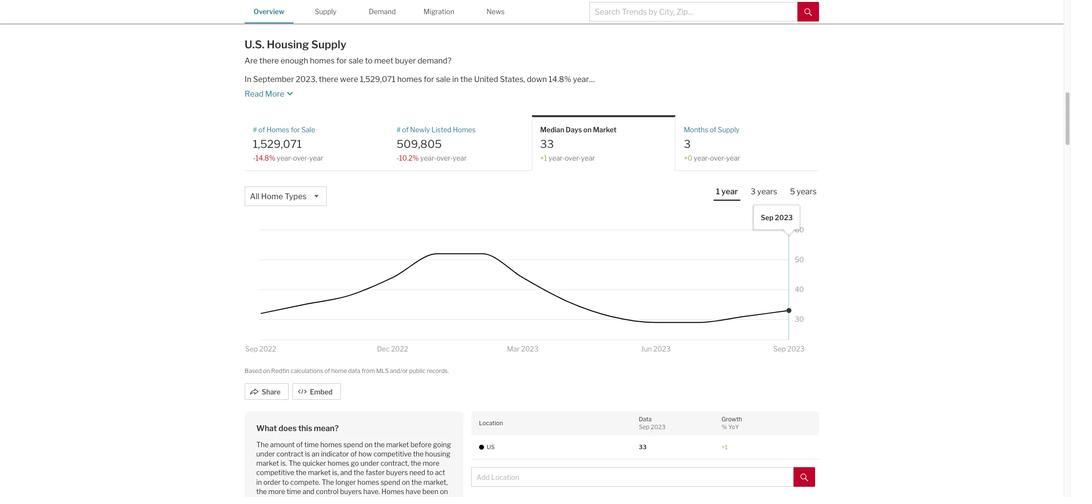 Task type: vqa. For each thing, say whether or not it's contained in the screenshot.


Task type: describe. For each thing, give the bounding box(es) containing it.
is
[[305, 450, 310, 458]]

what does this mean?
[[256, 424, 339, 433]]

median days on market 33 +1 year-over-year
[[541, 126, 617, 162]]

market
[[593, 126, 617, 134]]

listed
[[432, 126, 452, 134]]

years for 3 years
[[758, 187, 778, 196]]

0 horizontal spatial spend
[[344, 441, 363, 449]]

united
[[474, 75, 499, 84]]

# of newly listed homes 509,805 -10.2% year-over-year
[[397, 126, 476, 162]]

sep 2023 dialog
[[754, 206, 800, 235]]

homes down buyer
[[397, 75, 422, 84]]

of up go
[[351, 450, 357, 458]]

sale
[[302, 126, 315, 134]]

year inside median days on market 33 +1 year-over-year
[[582, 154, 596, 162]]

5 years button
[[788, 187, 820, 200]]

1 vertical spatial time
[[287, 488, 301, 496]]

0 vertical spatial time
[[305, 441, 319, 449]]

3 inside months of supply 3 +0 year-over-year
[[684, 138, 691, 150]]

market down quicker
[[308, 469, 331, 477]]

submit search image for search trends by city, zip... search box
[[805, 8, 813, 16]]

on down market,
[[440, 488, 448, 496]]

housing
[[425, 450, 451, 458]]

buyer
[[395, 56, 416, 66]]

# of homes for sale 1,529,071 -14.8% year-over-year
[[253, 126, 324, 162]]

quicker
[[303, 459, 326, 468]]

embed
[[310, 388, 333, 396]]

1,529,071 for homes
[[360, 75, 396, 84]]

been
[[423, 488, 439, 496]]

+1 inside median days on market 33 +1 year-over-year
[[541, 154, 548, 162]]

homes inside the # of newly listed homes 509,805 -10.2% year-over-year
[[453, 126, 476, 134]]

1,529,071 for -
[[253, 138, 302, 150]]

for down demand?
[[424, 75, 434, 84]]

…
[[589, 75, 595, 84]]

location
[[479, 420, 503, 427]]

in september 2023, there were 1,529,071 homes for sale in the united states, down 14.8% year …
[[245, 75, 595, 84]]

data
[[639, 416, 652, 423]]

indicator
[[321, 450, 349, 458]]

of inside the # of newly listed homes 509,805 -10.2% year-over-year
[[402, 126, 409, 134]]

0 vertical spatial in
[[453, 75, 459, 84]]

demand?
[[418, 56, 452, 66]]

embed button
[[293, 383, 341, 400]]

year- inside months of supply 3 +0 year-over-year
[[694, 154, 711, 162]]

share
[[262, 388, 281, 396]]

0 horizontal spatial buyers
[[340, 488, 362, 496]]

homes up 2023,
[[310, 56, 335, 66]]

days
[[566, 126, 582, 134]]

yoy
[[729, 424, 740, 431]]

2 horizontal spatial the
[[322, 478, 334, 487]]

0 horizontal spatial and
[[303, 488, 315, 496]]

us
[[487, 444, 495, 451]]

of up contract
[[296, 441, 303, 449]]

is,
[[332, 469, 339, 477]]

1 horizontal spatial spend
[[381, 478, 401, 487]]

have
[[406, 488, 421, 496]]

14.8% inside # of homes for sale 1,529,071 -14.8% year-over-year
[[256, 154, 276, 162]]

year- inside # of homes for sale 1,529,071 -14.8% year-over-year
[[277, 154, 293, 162]]

1 vertical spatial to
[[427, 469, 434, 477]]

redfin
[[271, 368, 289, 375]]

market left the is.
[[256, 459, 279, 468]]

u.s. housing supply
[[245, 38, 347, 51]]

1 vertical spatial sale
[[436, 75, 451, 84]]

1 horizontal spatial and
[[341, 469, 352, 477]]

on up have
[[402, 478, 410, 487]]

before
[[411, 441, 432, 449]]

are
[[245, 56, 258, 66]]

going
[[433, 441, 451, 449]]

0 vertical spatial competitive
[[374, 450, 412, 458]]

1 vertical spatial 33
[[639, 444, 647, 451]]

calculations
[[291, 368, 323, 375]]

contract,
[[381, 459, 409, 468]]

months of supply 3 +0 year-over-year
[[684, 126, 741, 162]]

days.
[[352, 497, 369, 498]]

0 vertical spatial sale
[[349, 56, 364, 66]]

# for 509,805
[[397, 126, 401, 134]]

data
[[348, 368, 361, 375]]

3 years button
[[749, 187, 780, 200]]

overview
[[254, 7, 285, 16]]

and/or
[[390, 368, 408, 375]]

all
[[250, 192, 260, 201]]

records.
[[427, 368, 449, 375]]

sep inside sep 2023 "dialog"
[[761, 214, 774, 222]]

read more link
[[245, 85, 647, 100]]

demand
[[369, 7, 396, 16]]

2023,
[[296, 75, 317, 84]]

homes up indicator
[[320, 441, 342, 449]]

over- inside # of homes for sale 1,529,071 -14.8% year-over-year
[[293, 154, 310, 162]]

year inside months of supply 3 +0 year-over-year
[[727, 154, 741, 162]]

are there enough homes for sale to meet buyer demand?
[[245, 56, 452, 66]]

homes up is, at the left
[[328, 459, 350, 468]]

control
[[316, 488, 339, 496]]

read more
[[245, 90, 285, 99]]

a
[[304, 497, 307, 498]]

need
[[410, 469, 426, 477]]

0 horizontal spatial there
[[260, 56, 279, 66]]

homes up have.
[[358, 478, 379, 487]]

september
[[253, 75, 294, 84]]

in inside the amount of time homes spend on the market before going under contract is an indicator of how competitive the housing market is. the quicker homes go under contract, the more competitive the market is, and the faster buyers need to act in order to compete. the longer homes spend on the market, the more time and control buyers have. homes have been on the market for a median of 33 days.
[[256, 478, 262, 487]]

33 inside the amount of time homes spend on the market before going under contract is an indicator of how competitive the housing market is. the quicker homes go under contract, the more competitive the market is, and the faster buyers need to act in order to compete. the longer homes spend on the market, the more time and control buyers have. homes have been on the market for a median of 33 days.
[[342, 497, 351, 498]]

+0
[[684, 154, 693, 162]]

5
[[791, 187, 796, 196]]

sep 2023
[[761, 214, 793, 222]]

go
[[351, 459, 359, 468]]

years for 5 years
[[797, 187, 817, 196]]

enough
[[281, 56, 308, 66]]

median
[[541, 126, 565, 134]]

based on redfin calculations of home data from mls and/or public records.
[[245, 368, 449, 375]]

is.
[[281, 459, 287, 468]]

over- inside the # of newly listed homes 509,805 -10.2% year-over-year
[[437, 154, 453, 162]]

supply for months of supply 3 +0 year-over-year
[[718, 126, 740, 134]]

509,805
[[397, 138, 442, 150]]



Task type: locate. For each thing, give the bounding box(es) containing it.
# for 1,529,071
[[253, 126, 257, 134]]

1 horizontal spatial 3
[[751, 187, 756, 196]]

1 horizontal spatial +1
[[722, 444, 728, 451]]

years right 5
[[797, 187, 817, 196]]

0 horizontal spatial the
[[256, 441, 269, 449]]

1 horizontal spatial years
[[797, 187, 817, 196]]

0 horizontal spatial years
[[758, 187, 778, 196]]

of left home
[[325, 368, 330, 375]]

0 vertical spatial 3
[[684, 138, 691, 150]]

0 horizontal spatial competitive
[[256, 469, 295, 477]]

1 vertical spatial under
[[361, 459, 379, 468]]

supply right months
[[718, 126, 740, 134]]

for
[[337, 56, 347, 66], [424, 75, 434, 84], [291, 126, 300, 134], [293, 497, 302, 498]]

news link
[[472, 0, 520, 22]]

2 vertical spatial to
[[282, 478, 289, 487]]

an
[[312, 450, 320, 458]]

3 up the +0
[[684, 138, 691, 150]]

2 vertical spatial the
[[322, 478, 334, 487]]

demand link
[[358, 0, 407, 22]]

spend up how
[[344, 441, 363, 449]]

1 vertical spatial in
[[256, 478, 262, 487]]

0 horizontal spatial more
[[269, 488, 285, 496]]

there right the are
[[260, 56, 279, 66]]

home
[[261, 192, 283, 201]]

3 years
[[751, 187, 778, 196]]

of down control
[[334, 497, 340, 498]]

homes inside the amount of time homes spend on the market before going under contract is an indicator of how competitive the housing market is. the quicker homes go under contract, the more competitive the market is, and the faster buyers need to act in order to compete. the longer homes spend on the market, the more time and control buyers have. homes have been on the market for a median of 33 days.
[[382, 488, 405, 496]]

# down read
[[253, 126, 257, 134]]

- for 509,805
[[397, 154, 399, 162]]

time down compete.
[[287, 488, 301, 496]]

homes inside # of homes for sale 1,529,071 -14.8% year-over-year
[[267, 126, 290, 134]]

mls
[[376, 368, 389, 375]]

homes right "listed"
[[453, 126, 476, 134]]

submit search image
[[805, 8, 813, 16], [801, 474, 809, 482]]

3 year- from the left
[[549, 154, 565, 162]]

the down what
[[256, 441, 269, 449]]

over-
[[293, 154, 310, 162], [437, 154, 453, 162], [565, 154, 582, 162], [711, 154, 727, 162]]

2 over- from the left
[[437, 154, 453, 162]]

homes left sale
[[267, 126, 290, 134]]

homes
[[310, 56, 335, 66], [397, 75, 422, 84], [320, 441, 342, 449], [328, 459, 350, 468], [358, 478, 379, 487]]

1 horizontal spatial homes
[[382, 488, 405, 496]]

mean?
[[314, 424, 339, 433]]

to right order
[[282, 478, 289, 487]]

over- down "listed"
[[437, 154, 453, 162]]

0 horizontal spatial 2023
[[651, 424, 666, 431]]

housing
[[267, 38, 309, 51]]

to
[[365, 56, 373, 66], [427, 469, 434, 477], [282, 478, 289, 487]]

year- down 509,805
[[421, 154, 437, 162]]

data sep 2023
[[639, 416, 666, 431]]

for left "a"
[[293, 497, 302, 498]]

in left order
[[256, 478, 262, 487]]

2023 down data
[[651, 424, 666, 431]]

of left newly
[[402, 126, 409, 134]]

spend
[[344, 441, 363, 449], [381, 478, 401, 487]]

1 horizontal spatial 33
[[541, 138, 554, 150]]

1 vertical spatial and
[[303, 488, 315, 496]]

under down how
[[361, 459, 379, 468]]

buyers
[[386, 469, 408, 477], [340, 488, 362, 496]]

1 horizontal spatial time
[[305, 441, 319, 449]]

buyers up days.
[[340, 488, 362, 496]]

years inside the 5 years button
[[797, 187, 817, 196]]

0 vertical spatial more
[[423, 459, 440, 468]]

based
[[245, 368, 262, 375]]

3 inside button
[[751, 187, 756, 196]]

growth
[[722, 416, 743, 423]]

0 horizontal spatial time
[[287, 488, 301, 496]]

share button
[[245, 383, 289, 400]]

of down read more
[[259, 126, 265, 134]]

buyers down contract,
[[386, 469, 408, 477]]

- inside the # of newly listed homes 509,805 -10.2% year-over-year
[[397, 154, 399, 162]]

1,529,071 down sale
[[253, 138, 302, 150]]

of right months
[[710, 126, 717, 134]]

migration
[[424, 7, 455, 16]]

2 horizontal spatial 33
[[639, 444, 647, 451]]

homes left have
[[382, 488, 405, 496]]

0 vertical spatial to
[[365, 56, 373, 66]]

1 horizontal spatial -
[[397, 154, 399, 162]]

1 vertical spatial more
[[269, 488, 285, 496]]

0 vertical spatial the
[[256, 441, 269, 449]]

more down housing
[[423, 459, 440, 468]]

year- down median on the top of page
[[549, 154, 565, 162]]

sep down 3 years button
[[761, 214, 774, 222]]

under
[[256, 450, 275, 458], [361, 459, 379, 468]]

of inside months of supply 3 +0 year-over-year
[[710, 126, 717, 134]]

1 year button
[[714, 187, 741, 201]]

33 left days.
[[342, 497, 351, 498]]

from
[[362, 368, 375, 375]]

year- right the +0
[[694, 154, 711, 162]]

1 vertical spatial competitive
[[256, 469, 295, 477]]

1 vertical spatial supply
[[311, 38, 347, 51]]

0 horizontal spatial homes
[[267, 126, 290, 134]]

to left act
[[427, 469, 434, 477]]

and up "a"
[[303, 488, 315, 496]]

more down order
[[269, 488, 285, 496]]

10.2%
[[399, 154, 419, 162]]

1 vertical spatial the
[[289, 459, 301, 468]]

year- up all home types
[[277, 154, 293, 162]]

5 years
[[791, 187, 817, 196]]

# left newly
[[397, 126, 401, 134]]

1 vertical spatial 1,529,071
[[253, 138, 302, 150]]

compete.
[[290, 478, 321, 487]]

2 # from the left
[[397, 126, 401, 134]]

does
[[279, 424, 297, 433]]

1 horizontal spatial to
[[365, 56, 373, 66]]

the down contract
[[289, 459, 301, 468]]

over- down days
[[565, 154, 582, 162]]

0 vertical spatial supply
[[315, 7, 337, 16]]

there left the were
[[319, 75, 339, 84]]

1 vertical spatial +1
[[722, 444, 728, 451]]

# inside the # of newly listed homes 509,805 -10.2% year-over-year
[[397, 126, 401, 134]]

2 vertical spatial supply
[[718, 126, 740, 134]]

0 vertical spatial and
[[341, 469, 352, 477]]

faster
[[366, 469, 385, 477]]

year- inside median days on market 33 +1 year-over-year
[[549, 154, 565, 162]]

0 horizontal spatial +1
[[541, 154, 548, 162]]

longer
[[336, 478, 356, 487]]

year inside button
[[722, 187, 738, 196]]

Search Trends by City, Zip... search field
[[590, 2, 798, 22]]

supply up are there enough homes for sale to meet buyer demand?
[[311, 38, 347, 51]]

0 horizontal spatial -
[[253, 154, 256, 162]]

in
[[245, 75, 252, 84]]

year inside # of homes for sale 1,529,071 -14.8% year-over-year
[[310, 154, 324, 162]]

over- inside months of supply 3 +0 year-over-year
[[711, 154, 727, 162]]

in up read more link
[[453, 75, 459, 84]]

on right days
[[584, 126, 592, 134]]

on
[[584, 126, 592, 134], [263, 368, 270, 375], [365, 441, 373, 449], [402, 478, 410, 487], [440, 488, 448, 496]]

market up contract,
[[386, 441, 409, 449]]

- down 509,805
[[397, 154, 399, 162]]

time
[[305, 441, 319, 449], [287, 488, 301, 496]]

+1 down median on the top of page
[[541, 154, 548, 162]]

supply for u.s. housing supply
[[311, 38, 347, 51]]

contract
[[277, 450, 304, 458]]

1 horizontal spatial in
[[453, 75, 459, 84]]

more
[[265, 90, 285, 99]]

2023 inside "dialog"
[[775, 214, 793, 222]]

to left meet
[[365, 56, 373, 66]]

0 horizontal spatial sep
[[639, 424, 650, 431]]

1 horizontal spatial 1,529,071
[[360, 75, 396, 84]]

33 down data sep 2023
[[639, 444, 647, 451]]

sale up the were
[[349, 56, 364, 66]]

4 over- from the left
[[711, 154, 727, 162]]

competitive up contract,
[[374, 450, 412, 458]]

0 vertical spatial spend
[[344, 441, 363, 449]]

3 right 1 year at the right
[[751, 187, 756, 196]]

1 over- from the left
[[293, 154, 310, 162]]

sep inside data sep 2023
[[639, 424, 650, 431]]

# inside # of homes for sale 1,529,071 -14.8% year-over-year
[[253, 126, 257, 134]]

all home types
[[250, 192, 307, 201]]

0 vertical spatial buyers
[[386, 469, 408, 477]]

+1 down %
[[722, 444, 728, 451]]

1 horizontal spatial there
[[319, 75, 339, 84]]

0 horizontal spatial in
[[256, 478, 262, 487]]

over- inside median days on market 33 +1 year-over-year
[[565, 154, 582, 162]]

market down order
[[269, 497, 291, 498]]

2 horizontal spatial to
[[427, 469, 434, 477]]

- for 1,529,071
[[253, 154, 256, 162]]

1 vertical spatial 3
[[751, 187, 756, 196]]

2 - from the left
[[397, 154, 399, 162]]

0 horizontal spatial 33
[[342, 497, 351, 498]]

supply inside months of supply 3 +0 year-over-year
[[718, 126, 740, 134]]

amount
[[270, 441, 295, 449]]

1 horizontal spatial 14.8%
[[549, 75, 572, 84]]

for inside # of homes for sale 1,529,071 -14.8% year-over-year
[[291, 126, 300, 134]]

0 horizontal spatial 14.8%
[[256, 154, 276, 162]]

0 horizontal spatial to
[[282, 478, 289, 487]]

1,529,071 inside # of homes for sale 1,529,071 -14.8% year-over-year
[[253, 138, 302, 150]]

homes
[[267, 126, 290, 134], [453, 126, 476, 134], [382, 488, 405, 496]]

0 vertical spatial there
[[260, 56, 279, 66]]

market
[[386, 441, 409, 449], [256, 459, 279, 468], [308, 469, 331, 477], [269, 497, 291, 498]]

under down 'amount'
[[256, 450, 275, 458]]

read
[[245, 90, 264, 99]]

0 vertical spatial 1,529,071
[[360, 75, 396, 84]]

types
[[285, 192, 307, 201]]

1 horizontal spatial more
[[423, 459, 440, 468]]

1 # from the left
[[253, 126, 257, 134]]

1,529,071 down meet
[[360, 75, 396, 84]]

1 year
[[716, 187, 738, 196]]

news
[[487, 7, 505, 16]]

year inside the # of newly listed homes 509,805 -10.2% year-over-year
[[453, 154, 467, 162]]

1 years from the left
[[758, 187, 778, 196]]

14.8% up home
[[256, 154, 276, 162]]

0 horizontal spatial under
[[256, 450, 275, 458]]

months
[[684, 126, 709, 134]]

states,
[[500, 75, 526, 84]]

public
[[409, 368, 426, 375]]

0 vertical spatial 14.8%
[[549, 75, 572, 84]]

%
[[722, 424, 728, 431]]

0 horizontal spatial sale
[[349, 56, 364, 66]]

for up the were
[[337, 56, 347, 66]]

1 horizontal spatial buyers
[[386, 469, 408, 477]]

over- down sale
[[293, 154, 310, 162]]

years left 5
[[758, 187, 778, 196]]

2 horizontal spatial homes
[[453, 126, 476, 134]]

0 vertical spatial 2023
[[775, 214, 793, 222]]

1 vertical spatial 2023
[[651, 424, 666, 431]]

supply link
[[301, 0, 350, 22]]

+1
[[541, 154, 548, 162], [722, 444, 728, 451]]

u.s.
[[245, 38, 265, 51]]

- up "all"
[[253, 154, 256, 162]]

3
[[684, 138, 691, 150], [751, 187, 756, 196]]

33 inside median days on market 33 +1 year-over-year
[[541, 138, 554, 150]]

2023
[[775, 214, 793, 222], [651, 424, 666, 431]]

competitive up order
[[256, 469, 295, 477]]

down
[[527, 75, 547, 84]]

0 horizontal spatial 1,529,071
[[253, 138, 302, 150]]

on up how
[[365, 441, 373, 449]]

market,
[[424, 478, 448, 487]]

have.
[[364, 488, 380, 496]]

1 vertical spatial 14.8%
[[256, 154, 276, 162]]

1 horizontal spatial competitive
[[374, 450, 412, 458]]

4 year- from the left
[[694, 154, 711, 162]]

0 vertical spatial 33
[[541, 138, 554, 150]]

1 vertical spatial spend
[[381, 478, 401, 487]]

over- right the +0
[[711, 154, 727, 162]]

submit search image for add location search field
[[801, 474, 809, 482]]

1 horizontal spatial under
[[361, 459, 379, 468]]

1 horizontal spatial 2023
[[775, 214, 793, 222]]

2023 inside data sep 2023
[[651, 424, 666, 431]]

1 horizontal spatial sep
[[761, 214, 774, 222]]

median
[[309, 497, 332, 498]]

the amount of time homes spend on the market before going under contract is an indicator of how competitive the housing market is. the quicker homes go under contract, the more competitive the market is, and the faster buyers need to act in order to compete. the longer homes spend on the market, the more time and control buyers have. homes have been on the market for a median of 33 days.
[[256, 441, 451, 498]]

0 vertical spatial sep
[[761, 214, 774, 222]]

year-
[[277, 154, 293, 162], [421, 154, 437, 162], [549, 154, 565, 162], [694, 154, 711, 162]]

1 year- from the left
[[277, 154, 293, 162]]

sale up read more link
[[436, 75, 451, 84]]

0 vertical spatial under
[[256, 450, 275, 458]]

spend down faster
[[381, 478, 401, 487]]

0 horizontal spatial #
[[253, 126, 257, 134]]

14.8% right the down
[[549, 75, 572, 84]]

1 vertical spatial submit search image
[[801, 474, 809, 482]]

more
[[423, 459, 440, 468], [269, 488, 285, 496]]

there
[[260, 56, 279, 66], [319, 75, 339, 84]]

what
[[256, 424, 277, 433]]

home
[[332, 368, 347, 375]]

on right based
[[263, 368, 270, 375]]

this
[[298, 424, 312, 433]]

for inside the amount of time homes spend on the market before going under contract is an indicator of how competitive the housing market is. the quicker homes go under contract, the more competitive the market is, and the faster buyers need to act in order to compete. the longer homes spend on the market, the more time and control buyers have. homes have been on the market for a median of 33 days.
[[293, 497, 302, 498]]

1 - from the left
[[253, 154, 256, 162]]

1,529,071
[[360, 75, 396, 84], [253, 138, 302, 150]]

for left sale
[[291, 126, 300, 134]]

- inside # of homes for sale 1,529,071 -14.8% year-over-year
[[253, 154, 256, 162]]

2023 down 5
[[775, 214, 793, 222]]

1 vertical spatial buyers
[[340, 488, 362, 496]]

1 horizontal spatial #
[[397, 126, 401, 134]]

1 vertical spatial sep
[[639, 424, 650, 431]]

overview link
[[245, 0, 294, 22]]

year- inside the # of newly listed homes 509,805 -10.2% year-over-year
[[421, 154, 437, 162]]

0 vertical spatial +1
[[541, 154, 548, 162]]

0 vertical spatial submit search image
[[805, 8, 813, 16]]

1 horizontal spatial the
[[289, 459, 301, 468]]

sep down data
[[639, 424, 650, 431]]

33 down median on the top of page
[[541, 138, 554, 150]]

meet
[[374, 56, 394, 66]]

years inside 3 years button
[[758, 187, 778, 196]]

were
[[340, 75, 358, 84]]

1 vertical spatial there
[[319, 75, 339, 84]]

2 years from the left
[[797, 187, 817, 196]]

on inside median days on market 33 +1 year-over-year
[[584, 126, 592, 134]]

supply up u.s. housing supply
[[315, 7, 337, 16]]

3 over- from the left
[[565, 154, 582, 162]]

2 vertical spatial 33
[[342, 497, 351, 498]]

growth % yoy
[[722, 416, 743, 431]]

of inside # of homes for sale 1,529,071 -14.8% year-over-year
[[259, 126, 265, 134]]

Add Location search field
[[472, 468, 794, 487]]

1 horizontal spatial sale
[[436, 75, 451, 84]]

and up longer
[[341, 469, 352, 477]]

year
[[573, 75, 589, 84], [310, 154, 324, 162], [453, 154, 467, 162], [582, 154, 596, 162], [727, 154, 741, 162], [722, 187, 738, 196]]

2 year- from the left
[[421, 154, 437, 162]]

how
[[359, 450, 372, 458]]

1
[[716, 187, 720, 196]]

time up an
[[305, 441, 319, 449]]

the up control
[[322, 478, 334, 487]]

the
[[256, 441, 269, 449], [289, 459, 301, 468], [322, 478, 334, 487]]

newly
[[410, 126, 430, 134]]

0 horizontal spatial 3
[[684, 138, 691, 150]]



